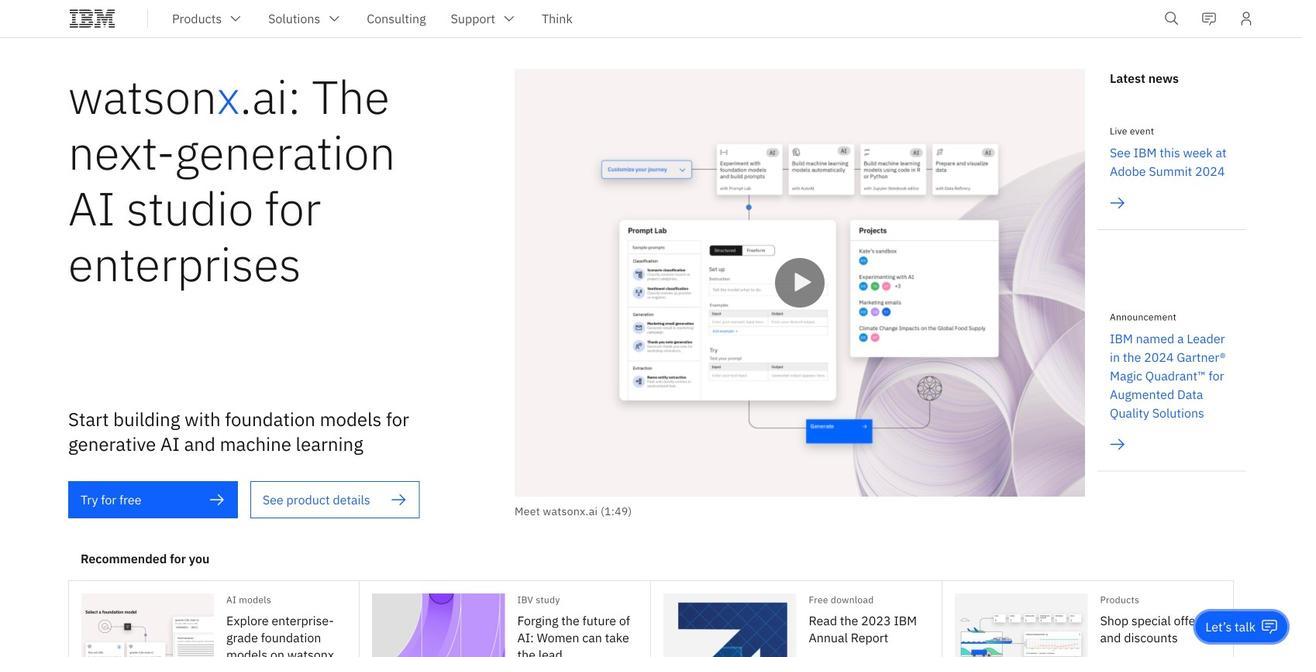 Task type: describe. For each thing, give the bounding box(es) containing it.
let's talk element
[[1206, 619, 1256, 636]]



